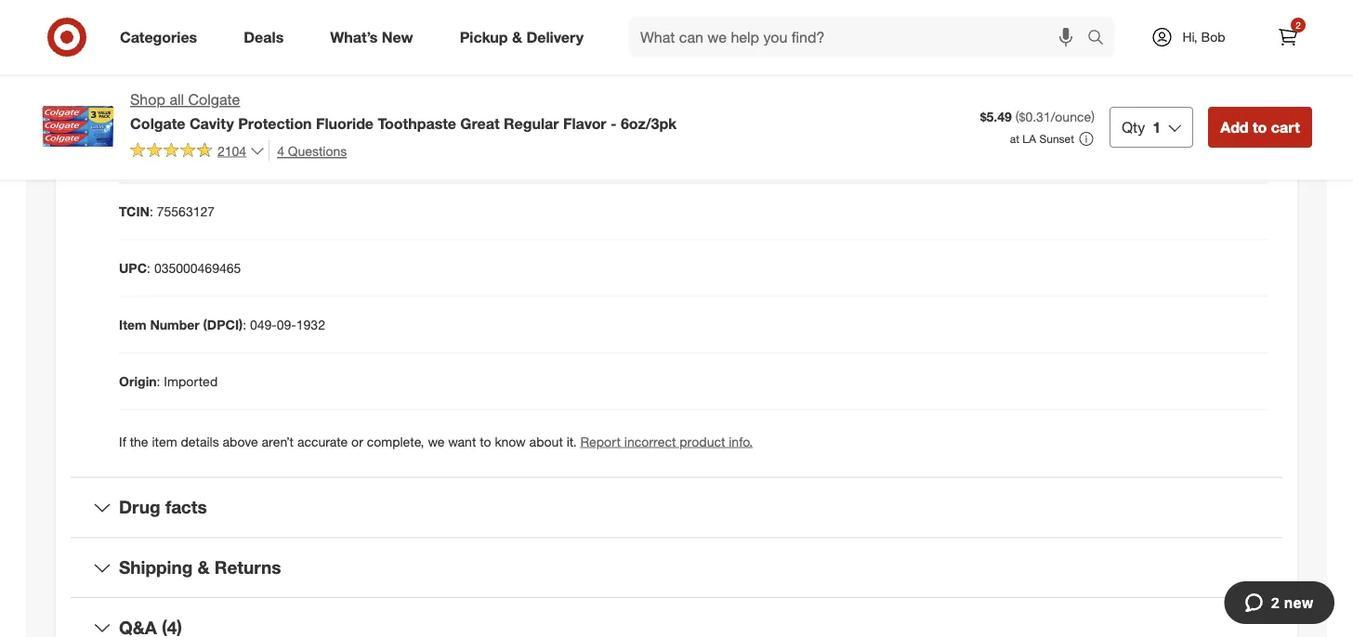 Task type: describe. For each thing, give the bounding box(es) containing it.
item number (dpci) : 049-09-1932
[[119, 317, 325, 333]]

what's new
[[330, 28, 413, 46]]

above
[[223, 434, 258, 450]]

: for 035000469465
[[147, 260, 151, 276]]

active ingredient(s): sodium monofluorophosphate .76%
[[119, 33, 457, 49]]

report
[[580, 434, 621, 450]]

4 questions link
[[269, 140, 347, 161]]

at
[[1010, 132, 1019, 146]]

1
[[1153, 118, 1161, 136]]

drug facts button
[[71, 478, 1282, 538]]

1 horizontal spatial colgate
[[188, 91, 240, 109]]

monofluorophosphate
[[294, 33, 423, 49]]

search button
[[1079, 17, 1124, 61]]

incorrect
[[624, 434, 676, 450]]

origin
[[119, 373, 157, 389]]

shipping
[[119, 557, 193, 578]]

add to cart
[[1220, 118, 1300, 136]]

What can we help you find? suggestions appear below search field
[[629, 17, 1092, 58]]

we
[[428, 434, 445, 450]]

categories link
[[104, 17, 220, 58]]

shop
[[130, 91, 165, 109]]

& for pickup
[[512, 28, 522, 46]]

2104
[[217, 142, 246, 159]]

pickup & delivery link
[[444, 17, 607, 58]]

delivery
[[526, 28, 584, 46]]

$0.31
[[1019, 109, 1051, 125]]

(dpci)
[[203, 317, 243, 333]]

hi,
[[1183, 29, 1198, 45]]

great
[[460, 114, 500, 132]]

facts
[[165, 497, 207, 518]]

aren't
[[262, 434, 294, 450]]

upc
[[119, 260, 147, 276]]

$5.49
[[980, 109, 1012, 125]]

& for shipping
[[198, 557, 210, 578]]

shipping & returns button
[[71, 538, 1282, 598]]

09-
[[277, 317, 296, 333]]

or
[[351, 434, 363, 450]]

net weight: 18.0 ounces
[[119, 146, 267, 163]]

flavor
[[563, 114, 606, 132]]

-
[[611, 114, 617, 132]]

quantity:
[[176, 90, 232, 106]]

drug facts
[[119, 497, 207, 518]]

049-
[[250, 317, 277, 333]]

ingredient(s):
[[161, 33, 242, 49]]

package
[[119, 90, 172, 106]]

accurate
[[297, 434, 348, 450]]

deals
[[244, 28, 284, 46]]

75563127
[[157, 203, 215, 219]]

what's
[[330, 28, 378, 46]]

qty 1
[[1122, 118, 1161, 136]]

if the item details above aren't accurate or complete, we want to know about it. report incorrect product info.
[[119, 434, 753, 450]]

shop all colgate colgate cavity protection fluoride toothpaste great regular flavor - 6oz/3pk
[[130, 91, 677, 132]]

item
[[152, 434, 177, 450]]

the
[[130, 434, 148, 450]]

deals link
[[228, 17, 307, 58]]

: for imported
[[157, 373, 160, 389]]

(
[[1015, 109, 1019, 125]]

cart
[[1271, 118, 1300, 136]]

6oz/3pk
[[621, 114, 677, 132]]

tcin
[[119, 203, 150, 219]]

details
[[181, 434, 219, 450]]

search
[[1079, 30, 1124, 48]]



Task type: vqa. For each thing, say whether or not it's contained in the screenshot.
'Deals' link on the top of page
yes



Task type: locate. For each thing, give the bounding box(es) containing it.
0 horizontal spatial &
[[198, 557, 210, 578]]

imported
[[164, 373, 218, 389]]

add to cart button
[[1208, 107, 1312, 148]]

to right 'add'
[[1253, 118, 1267, 136]]

add
[[1220, 118, 1249, 136]]

at la sunset
[[1010, 132, 1074, 146]]

package quantity: 3
[[119, 90, 243, 106]]

want
[[448, 434, 476, 450]]

item
[[119, 317, 146, 333]]

what's new link
[[314, 17, 436, 58]]

if
[[119, 434, 126, 450]]

to inside button
[[1253, 118, 1267, 136]]

1 horizontal spatial to
[[1253, 118, 1267, 136]]

product
[[680, 434, 725, 450]]

0 horizontal spatial colgate
[[130, 114, 185, 132]]

shipping & returns
[[119, 557, 281, 578]]

sunset
[[1039, 132, 1074, 146]]

1 vertical spatial colgate
[[130, 114, 185, 132]]

image of colgate cavity protection fluoride toothpaste great regular flavor - 6oz/3pk image
[[41, 89, 115, 164]]

info.
[[729, 434, 753, 450]]

1 vertical spatial &
[[198, 557, 210, 578]]

/ounce
[[1051, 109, 1091, 125]]

& inside shipping & returns dropdown button
[[198, 557, 210, 578]]

ounces
[[222, 146, 267, 163]]

035000469465
[[154, 260, 241, 276]]

& left returns
[[198, 557, 210, 578]]

bob
[[1201, 29, 1225, 45]]

.76%
[[427, 33, 457, 49]]

pickup
[[460, 28, 508, 46]]

all
[[169, 91, 184, 109]]

0 vertical spatial colgate
[[188, 91, 240, 109]]

cavity
[[190, 114, 234, 132]]

report incorrect product info. button
[[580, 433, 753, 451]]

)
[[1091, 109, 1095, 125]]

4
[[277, 143, 284, 159]]

2104 link
[[130, 140, 265, 163]]

fluoride
[[316, 114, 374, 132]]

3
[[236, 90, 243, 106]]

it.
[[567, 434, 577, 450]]

0 vertical spatial &
[[512, 28, 522, 46]]

upc : 035000469465
[[119, 260, 241, 276]]

net
[[119, 146, 141, 163]]

: left 75563127
[[150, 203, 153, 219]]

about
[[529, 434, 563, 450]]

18.0
[[193, 146, 218, 163]]

sodium
[[246, 33, 291, 49]]

hi, bob
[[1183, 29, 1225, 45]]

returns
[[215, 557, 281, 578]]

$5.49 ( $0.31 /ounce )
[[980, 109, 1095, 125]]

active
[[119, 33, 157, 49]]

0 horizontal spatial to
[[480, 434, 491, 450]]

new
[[382, 28, 413, 46]]

origin : imported
[[119, 373, 218, 389]]

qty
[[1122, 118, 1145, 136]]

number
[[150, 317, 200, 333]]

questions
[[288, 143, 347, 159]]

& inside pickup & delivery link
[[512, 28, 522, 46]]

: left 049-
[[243, 317, 246, 333]]

know
[[495, 434, 526, 450]]

1 vertical spatial to
[[480, 434, 491, 450]]

: left imported at left
[[157, 373, 160, 389]]

0 vertical spatial to
[[1253, 118, 1267, 136]]

1932
[[296, 317, 325, 333]]

pickup & delivery
[[460, 28, 584, 46]]

2 link
[[1268, 17, 1308, 58]]

drug
[[119, 497, 160, 518]]

to right the want
[[480, 434, 491, 450]]

tcin : 75563127
[[119, 203, 215, 219]]

colgate down the "shop"
[[130, 114, 185, 132]]

categories
[[120, 28, 197, 46]]

: for 75563127
[[150, 203, 153, 219]]

&
[[512, 28, 522, 46], [198, 557, 210, 578]]

colgate up cavity
[[188, 91, 240, 109]]

la
[[1023, 132, 1036, 146]]

: left 035000469465
[[147, 260, 151, 276]]

protection
[[238, 114, 312, 132]]

& right pickup
[[512, 28, 522, 46]]

colgate
[[188, 91, 240, 109], [130, 114, 185, 132]]

1 horizontal spatial &
[[512, 28, 522, 46]]

to
[[1253, 118, 1267, 136], [480, 434, 491, 450]]

weight:
[[144, 146, 189, 163]]

toothpaste
[[378, 114, 456, 132]]

complete,
[[367, 434, 424, 450]]

regular
[[504, 114, 559, 132]]



